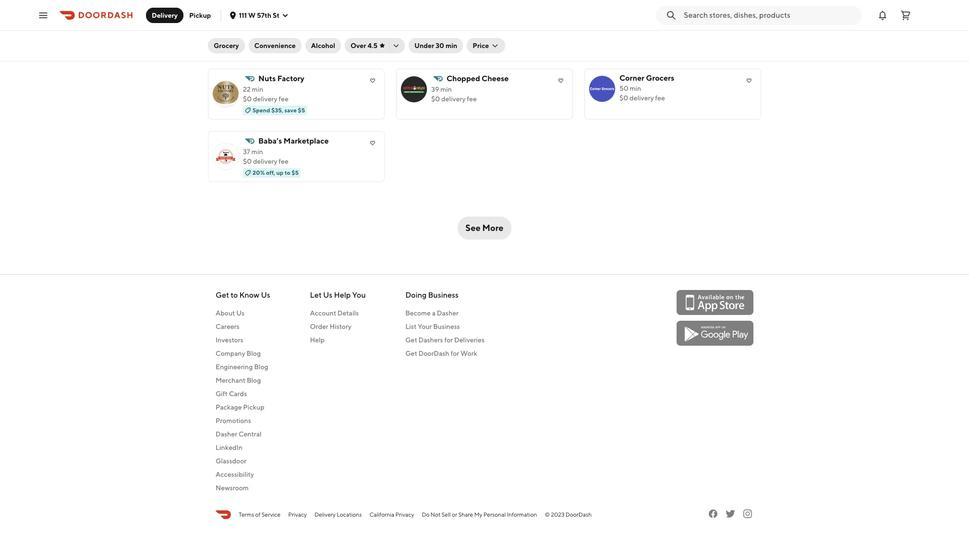 Task type: describe. For each thing, give the bounding box(es) containing it.
get for get doordash for work
[[406, 350, 417, 358]]

company
[[216, 350, 245, 358]]

30
[[436, 42, 445, 49]]

1 vertical spatial dasher
[[216, 431, 237, 438]]

corner
[[620, 74, 645, 83]]

$0 for baba's marketplace
[[243, 158, 252, 165]]

order history
[[310, 323, 352, 331]]

under 30 min
[[415, 42, 458, 49]]

promotions link
[[216, 416, 270, 426]]

let
[[310, 291, 322, 300]]

engineering blog link
[[216, 362, 270, 372]]

2 privacy from the left
[[396, 511, 414, 519]]

111 w 57th st
[[239, 11, 280, 19]]

central
[[239, 431, 262, 438]]

order history link
[[310, 322, 366, 332]]

see
[[466, 223, 481, 233]]

locations
[[337, 511, 362, 519]]

for for doordash
[[451, 350, 460, 358]]

37 min $0 delivery fee
[[243, 148, 289, 165]]

careers
[[216, 323, 240, 331]]

delivery for nuts factory
[[253, 95, 278, 103]]

linkedin
[[216, 444, 243, 452]]

doordash on twitter image
[[725, 508, 737, 520]]

open menu image
[[37, 9, 49, 21]]

save
[[285, 107, 297, 114]]

you
[[353, 291, 366, 300]]

newsroom
[[216, 484, 249, 492]]

accessibility link
[[216, 470, 270, 480]]

doordash on instagram image
[[742, 508, 754, 520]]

list your business link
[[406, 322, 485, 332]]

pickup button
[[184, 7, 217, 23]]

blog for merchant blog
[[247, 377, 261, 384]]

delivery for delivery locations
[[315, 511, 336, 519]]

delivery for baba's marketplace
[[253, 158, 278, 165]]

off,
[[266, 169, 275, 176]]

order
[[310, 323, 329, 331]]

fee for cheese
[[467, 95, 477, 103]]

fee inside 27 min $0 delivery fee
[[467, 33, 477, 40]]

terms
[[239, 511, 254, 519]]

delivery button
[[146, 7, 184, 23]]

pickup inside button
[[189, 11, 211, 19]]

w
[[248, 11, 256, 19]]

blog for engineering blog
[[254, 363, 268, 371]]

marketplace
[[284, 136, 329, 146]]

share
[[459, 511, 473, 519]]

$0 inside 27 min $0 delivery fee
[[432, 33, 440, 40]]

under 30 min button
[[409, 38, 463, 53]]

become a dasher link
[[406, 309, 485, 318]]

1 horizontal spatial help
[[334, 291, 351, 300]]

1 horizontal spatial to
[[285, 169, 291, 176]]

fee inside corner grocers 50 min $0 delivery fee
[[656, 94, 665, 102]]

see more button
[[458, 217, 512, 240]]

about us link
[[216, 309, 270, 318]]

notification bell image
[[878, 9, 889, 21]]

20%
[[253, 169, 265, 176]]

terms of service link
[[239, 511, 281, 519]]

glassdoor link
[[216, 457, 270, 466]]

1 vertical spatial business
[[434, 323, 460, 331]]

cheese
[[482, 74, 509, 83]]

details
[[338, 309, 359, 317]]

37
[[243, 148, 250, 156]]

investors link
[[216, 335, 270, 345]]

do not sell or share my personal information link
[[422, 511, 538, 519]]

california privacy link
[[370, 511, 414, 519]]

50
[[620, 85, 629, 92]]

terms of service
[[239, 511, 281, 519]]

1 vertical spatial pickup
[[243, 404, 265, 411]]

st
[[273, 11, 280, 19]]

gourmet
[[286, 12, 319, 21]]

of
[[255, 511, 261, 519]]

investors
[[216, 336, 243, 344]]

57th
[[257, 11, 272, 19]]

convenience
[[254, 42, 296, 49]]

0 items, open order cart image
[[901, 9, 912, 21]]

27 min $0 delivery fee
[[432, 23, 477, 40]]

about us
[[216, 309, 245, 317]]

$0 for skyline gourmet deli
[[243, 33, 252, 40]]

california privacy
[[370, 511, 414, 519]]

min inside 27 min $0 delivery fee
[[440, 23, 451, 31]]

factory
[[278, 74, 305, 83]]

your
[[418, 323, 432, 331]]

0 vertical spatial doordash
[[419, 350, 450, 358]]

convenience button
[[249, 38, 302, 53]]

sell
[[442, 511, 451, 519]]

gift cards
[[216, 390, 247, 398]]

service
[[262, 511, 281, 519]]

39 min $0 delivery fee
[[432, 86, 477, 103]]

nuts factory
[[259, 74, 305, 83]]

get to know us
[[216, 291, 270, 300]]

delivery for chopped cheese
[[442, 95, 466, 103]]

list your business
[[406, 323, 460, 331]]

account
[[310, 309, 336, 317]]

delivery for skyline gourmet deli
[[253, 33, 278, 40]]

22
[[243, 86, 251, 93]]

39
[[432, 86, 439, 93]]

california
[[370, 511, 395, 519]]

delivery locations link
[[315, 511, 362, 519]]

$0 inside corner grocers 50 min $0 delivery fee
[[620, 94, 629, 102]]

1
[[635, 12, 638, 21]]

merchant blog
[[216, 377, 261, 384]]

36
[[620, 23, 628, 31]]

delivery inside corner grocers 50 min $0 delivery fee
[[630, 94, 654, 102]]

see more
[[466, 223, 504, 233]]

dasher central
[[216, 431, 262, 438]]

delivery locations
[[315, 511, 362, 519]]

package pickup
[[216, 404, 265, 411]]



Task type: locate. For each thing, give the bounding box(es) containing it.
111 w 57th st button
[[229, 11, 289, 19]]

1 horizontal spatial dasher
[[437, 309, 459, 317]]

fee inside the 21 min $0 delivery fee
[[279, 33, 289, 40]]

deli right gourmet
[[320, 12, 335, 21]]

privacy right service
[[288, 511, 307, 519]]

delivery up convenience
[[253, 33, 278, 40]]

gift
[[216, 390, 228, 398]]

business down become a dasher link
[[434, 323, 460, 331]]

$5 right save
[[298, 107, 305, 114]]

2 vertical spatial get
[[406, 350, 417, 358]]

fee up convenience
[[279, 33, 289, 40]]

0 horizontal spatial privacy
[[288, 511, 307, 519]]

min right 22
[[252, 86, 263, 93]]

us inside 'link'
[[237, 309, 245, 317]]

1 vertical spatial for
[[451, 350, 460, 358]]

1 privacy from the left
[[288, 511, 307, 519]]

delivery inside button
[[152, 11, 178, 19]]

click to add this store to your saved list image
[[744, 12, 755, 24]]

0 vertical spatial for
[[445, 336, 453, 344]]

blog down investors link
[[247, 350, 261, 358]]

0 vertical spatial pickup
[[189, 11, 211, 19]]

privacy left do
[[396, 511, 414, 519]]

111
[[239, 11, 247, 19]]

up
[[277, 169, 284, 176]]

delivery down corner
[[630, 94, 654, 102]]

delivery up off,
[[253, 158, 278, 165]]

blog inside "link"
[[254, 363, 268, 371]]

get for get dashers for deliveries
[[406, 336, 417, 344]]

0 vertical spatial to
[[285, 169, 291, 176]]

min down 1
[[629, 23, 641, 31]]

blog up merchant blog link
[[254, 363, 268, 371]]

privacy link
[[288, 511, 307, 519]]

min inside 37 min $0 delivery fee
[[252, 148, 263, 156]]

dasher up list your business link
[[437, 309, 459, 317]]

©
[[545, 511, 550, 519]]

$0 down 50
[[620, 94, 629, 102]]

$0 for chopped cheese
[[432, 95, 440, 103]]

1 horizontal spatial delivery
[[315, 511, 336, 519]]

engineering
[[216, 363, 253, 371]]

delivery inside 37 min $0 delivery fee
[[253, 158, 278, 165]]

promotions
[[216, 417, 251, 425]]

doordash on facebook image
[[708, 508, 719, 520]]

for up get doordash for work link
[[445, 336, 453, 344]]

merchant blog link
[[216, 376, 270, 385]]

fee for gourmet
[[279, 33, 289, 40]]

get dashers for deliveries link
[[406, 335, 485, 345]]

1 vertical spatial to
[[231, 291, 238, 300]]

deli for 1 columbia deli 36 min
[[676, 12, 691, 21]]

2 deli from the left
[[676, 12, 691, 21]]

4.5
[[368, 42, 378, 49]]

under
[[415, 42, 435, 49]]

engineering blog
[[216, 363, 268, 371]]

deli for skyline gourmet deli
[[320, 12, 335, 21]]

not
[[431, 511, 441, 519]]

0 horizontal spatial doordash
[[419, 350, 450, 358]]

0 vertical spatial $5
[[298, 107, 305, 114]]

deli
[[320, 12, 335, 21], [676, 12, 691, 21]]

gift cards link
[[216, 389, 270, 399]]

help left you
[[334, 291, 351, 300]]

delivery up spend
[[253, 95, 278, 103]]

$35,
[[272, 107, 284, 114]]

Store search: begin typing to search for stores available on DoorDash text field
[[684, 10, 856, 20]]

delivery left pickup button
[[152, 11, 178, 19]]

fee inside 37 min $0 delivery fee
[[279, 158, 289, 165]]

delivery
[[253, 33, 278, 40], [442, 33, 466, 40], [630, 94, 654, 102], [253, 95, 278, 103], [442, 95, 466, 103], [253, 158, 278, 165]]

grocery
[[214, 42, 239, 49]]

history
[[330, 323, 352, 331]]

delivery inside the 21 min $0 delivery fee
[[253, 33, 278, 40]]

fee for factory
[[279, 95, 289, 103]]

0 horizontal spatial pickup
[[189, 11, 211, 19]]

baba's
[[259, 136, 282, 146]]

deli right 'columbia'
[[676, 12, 691, 21]]

about
[[216, 309, 235, 317]]

my
[[475, 511, 483, 519]]

columbia
[[640, 12, 675, 21]]

0 vertical spatial dasher
[[437, 309, 459, 317]]

0 horizontal spatial deli
[[320, 12, 335, 21]]

list
[[406, 323, 417, 331]]

1 vertical spatial get
[[406, 336, 417, 344]]

1 horizontal spatial privacy
[[396, 511, 414, 519]]

account details
[[310, 309, 359, 317]]

delivery inside 39 min $0 delivery fee
[[442, 95, 466, 103]]

baba's marketplace
[[259, 136, 329, 146]]

0 horizontal spatial to
[[231, 291, 238, 300]]

$0 down 37
[[243, 158, 252, 165]]

1 vertical spatial delivery
[[315, 511, 336, 519]]

chopped cheese
[[447, 74, 509, 83]]

over 4.5 button
[[345, 38, 405, 53]]

over 4.5
[[351, 42, 378, 49]]

over
[[351, 42, 366, 49]]

$0
[[243, 33, 252, 40], [432, 33, 440, 40], [620, 94, 629, 102], [243, 95, 252, 103], [432, 95, 440, 103], [243, 158, 252, 165]]

min right 37
[[252, 148, 263, 156]]

min right 27 at the top of the page
[[440, 23, 451, 31]]

help link
[[310, 335, 366, 345]]

$0 for nuts factory
[[243, 95, 252, 103]]

personal
[[484, 511, 506, 519]]

alcohol
[[311, 42, 335, 49]]

fee up the price
[[467, 33, 477, 40]]

help down the 'order'
[[310, 336, 325, 344]]

0 horizontal spatial us
[[237, 309, 245, 317]]

22 min $0 delivery fee
[[243, 86, 289, 103]]

0 vertical spatial help
[[334, 291, 351, 300]]

0 horizontal spatial help
[[310, 336, 325, 344]]

to
[[285, 169, 291, 176], [231, 291, 238, 300]]

get dashers for deliveries
[[406, 336, 485, 344]]

company blog
[[216, 350, 261, 358]]

dasher up linkedin
[[216, 431, 237, 438]]

$0 inside 22 min $0 delivery fee
[[243, 95, 252, 103]]

glassdoor
[[216, 457, 247, 465]]

© 2023 doordash
[[545, 511, 592, 519]]

blog for company blog
[[247, 350, 261, 358]]

doing business
[[406, 291, 459, 300]]

pickup
[[189, 11, 211, 19], [243, 404, 265, 411]]

fee for marketplace
[[279, 158, 289, 165]]

for left work
[[451, 350, 460, 358]]

1 horizontal spatial pickup
[[243, 404, 265, 411]]

21 min $0 delivery fee
[[243, 23, 289, 40]]

delivery inside 22 min $0 delivery fee
[[253, 95, 278, 103]]

get inside get doordash for work link
[[406, 350, 417, 358]]

$0 down 22
[[243, 95, 252, 103]]

fee up up
[[279, 158, 289, 165]]

$0 up under 30 min
[[432, 33, 440, 40]]

fee down chopped cheese
[[467, 95, 477, 103]]

doordash down dashers
[[419, 350, 450, 358]]

delivery down chopped
[[442, 95, 466, 103]]

min inside the 21 min $0 delivery fee
[[251, 23, 262, 31]]

us for let us help you
[[323, 291, 333, 300]]

min inside 1 columbia deli 36 min
[[629, 23, 641, 31]]

20% off, up to $5
[[253, 169, 299, 176]]

pickup right "delivery" button
[[189, 11, 211, 19]]

to left know on the bottom of the page
[[231, 291, 238, 300]]

0 horizontal spatial dasher
[[216, 431, 237, 438]]

spend
[[253, 107, 270, 114]]

1 vertical spatial blog
[[254, 363, 268, 371]]

for for dashers
[[445, 336, 453, 344]]

0 vertical spatial blog
[[247, 350, 261, 358]]

fee down grocers
[[656, 94, 665, 102]]

1 vertical spatial $5
[[292, 169, 299, 176]]

1 horizontal spatial deli
[[676, 12, 691, 21]]

$0 inside the 21 min $0 delivery fee
[[243, 33, 252, 40]]

0 vertical spatial get
[[216, 291, 229, 300]]

0 vertical spatial delivery
[[152, 11, 178, 19]]

accessibility
[[216, 471, 254, 479]]

us up careers link
[[237, 309, 245, 317]]

min right 30
[[446, 42, 458, 49]]

dasher central link
[[216, 430, 270, 439]]

fee up spend $35, save $5
[[279, 95, 289, 103]]

min inside corner grocers 50 min $0 delivery fee
[[630, 85, 642, 92]]

1 vertical spatial help
[[310, 336, 325, 344]]

1 horizontal spatial us
[[261, 291, 270, 300]]

get for get to know us
[[216, 291, 229, 300]]

pickup up promotions link
[[243, 404, 265, 411]]

delivery up 30
[[442, 33, 466, 40]]

min down corner
[[630, 85, 642, 92]]

to right up
[[285, 169, 291, 176]]

us right let
[[323, 291, 333, 300]]

doordash right 2023 in the bottom right of the page
[[566, 511, 592, 519]]

grocers
[[646, 74, 675, 83]]

business
[[428, 291, 459, 300], [434, 323, 460, 331]]

$0 down the 21
[[243, 33, 252, 40]]

business up become a dasher link
[[428, 291, 459, 300]]

$0 inside 39 min $0 delivery fee
[[432, 95, 440, 103]]

let us help you
[[310, 291, 366, 300]]

0 horizontal spatial delivery
[[152, 11, 178, 19]]

get inside get dashers for deliveries link
[[406, 336, 417, 344]]

1 horizontal spatial doordash
[[566, 511, 592, 519]]

work
[[461, 350, 478, 358]]

0 vertical spatial business
[[428, 291, 459, 300]]

careers link
[[216, 322, 270, 332]]

skyline gourmet deli
[[259, 12, 335, 21]]

delivery inside 27 min $0 delivery fee
[[442, 33, 466, 40]]

do not sell or share my personal information
[[422, 511, 538, 519]]

$5 right up
[[292, 169, 299, 176]]

know
[[240, 291, 260, 300]]

1 deli from the left
[[320, 12, 335, 21]]

delivery left locations
[[315, 511, 336, 519]]

deli inside 1 columbia deli 36 min
[[676, 12, 691, 21]]

min right the 21
[[251, 23, 262, 31]]

alcohol button
[[306, 38, 341, 53]]

chopped
[[447, 74, 480, 83]]

blog down engineering blog "link"
[[247, 377, 261, 384]]

us for about us
[[237, 309, 245, 317]]

price button
[[467, 38, 506, 53]]

fee inside 22 min $0 delivery fee
[[279, 95, 289, 103]]

min inside button
[[446, 42, 458, 49]]

2 horizontal spatial us
[[323, 291, 333, 300]]

min right 39
[[441, 86, 452, 93]]

a
[[432, 309, 436, 317]]

2 vertical spatial blog
[[247, 377, 261, 384]]

delivery for delivery
[[152, 11, 178, 19]]

1 vertical spatial doordash
[[566, 511, 592, 519]]

account details link
[[310, 309, 366, 318]]

blog
[[247, 350, 261, 358], [254, 363, 268, 371], [247, 377, 261, 384]]

us right know on the bottom of the page
[[261, 291, 270, 300]]

merchant
[[216, 377, 246, 384]]

$0 down 39
[[432, 95, 440, 103]]

$0 inside 37 min $0 delivery fee
[[243, 158, 252, 165]]

min inside 22 min $0 delivery fee
[[252, 86, 263, 93]]

min inside 39 min $0 delivery fee
[[441, 86, 452, 93]]

fee inside 39 min $0 delivery fee
[[467, 95, 477, 103]]

doing
[[406, 291, 427, 300]]

spend $35, save $5
[[253, 107, 305, 114]]



Task type: vqa. For each thing, say whether or not it's contained in the screenshot.
"Newsroom"
yes



